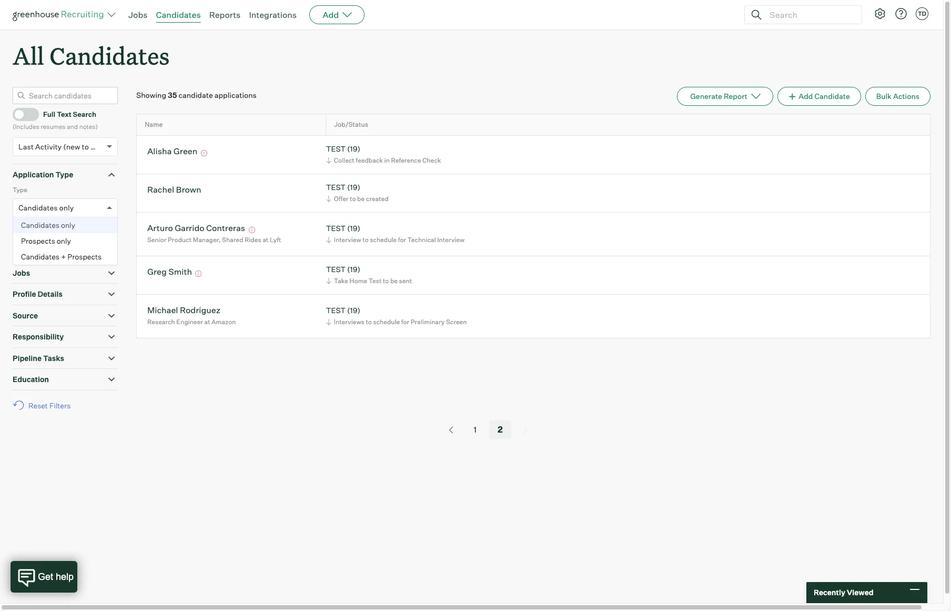 Task type: locate. For each thing, give the bounding box(es) containing it.
for inside test (19) interview to schedule for technical interview
[[398, 236, 406, 244]]

notes)
[[79, 123, 98, 131]]

schedule inside test (19) interviews to schedule for preliminary screen
[[373, 318, 400, 326]]

td
[[918, 10, 927, 17]]

1 vertical spatial be
[[391, 277, 398, 285]]

applications
[[215, 91, 257, 100]]

test inside test (19) collect feedback in reference check
[[326, 144, 346, 153]]

be left sent
[[391, 277, 398, 285]]

2 test from the top
[[326, 182, 346, 191]]

Exclude migrated candidates checkbox
[[15, 226, 22, 233]]

interview up test (19) take home test to be sent
[[334, 236, 361, 244]]

to inside test (19) interviews to schedule for preliminary screen
[[366, 318, 372, 326]]

4 test from the top
[[326, 265, 346, 274]]

candidates only option
[[18, 203, 74, 212], [13, 217, 117, 233]]

test (19) interviews to schedule for preliminary screen
[[326, 306, 467, 326]]

1 vertical spatial at
[[204, 318, 210, 326]]

senior product manager, shared rides at lyft
[[147, 236, 281, 244]]

candidates
[[156, 9, 201, 20], [50, 40, 170, 71], [18, 203, 58, 212], [21, 220, 59, 229], [21, 252, 59, 261]]

test up the collect
[[326, 144, 346, 153]]

list box containing candidates only
[[13, 217, 117, 265]]

collect
[[334, 156, 355, 164]]

test up interviews
[[326, 306, 346, 315]]

rachel brown
[[147, 184, 201, 195]]

details
[[38, 290, 63, 299]]

Search candidates field
[[13, 87, 118, 104]]

text
[[57, 110, 72, 118]]

michael rodriguez research engineer at amazon
[[147, 305, 236, 326]]

0 horizontal spatial type
[[13, 186, 27, 194]]

(19) down offer to be created link in the left of the page
[[347, 224, 361, 232]]

activity
[[35, 142, 62, 151]]

None field
[[13, 199, 24, 217]]

only inside option
[[57, 236, 71, 245]]

test inside test (19) interview to schedule for technical interview
[[326, 224, 346, 232]]

generate report button
[[678, 87, 774, 106]]

2 vertical spatial only
[[57, 236, 71, 245]]

1 horizontal spatial add
[[799, 92, 813, 101]]

interview right technical
[[438, 236, 465, 244]]

to inside test (19) offer to be created
[[350, 195, 356, 203]]

5 (19) from the top
[[347, 306, 361, 315]]

3 (19) from the top
[[347, 224, 361, 232]]

prospects for prospects only
[[21, 236, 55, 245]]

0 vertical spatial for
[[398, 236, 406, 244]]

reset filters button
[[13, 396, 76, 415]]

schedule inside test (19) interview to schedule for technical interview
[[370, 236, 397, 244]]

(19) up offer to be created link in the left of the page
[[347, 182, 361, 191]]

1 vertical spatial only
[[61, 220, 75, 229]]

(19) inside test (19) take home test to be sent
[[347, 265, 361, 274]]

candidates only up prospects only
[[21, 220, 75, 229]]

for left technical
[[398, 236, 406, 244]]

be inside test (19) take home test to be sent
[[391, 277, 398, 285]]

prospects only option
[[13, 233, 117, 249]]

feedback
[[356, 156, 383, 164]]

garrido
[[175, 222, 205, 233]]

test inside test (19) interviews to schedule for preliminary screen
[[326, 306, 346, 315]]

0 vertical spatial candidates only
[[18, 203, 74, 212]]

no
[[68, 245, 77, 253]]

list box inside type element
[[13, 217, 117, 265]]

research
[[147, 318, 175, 326]]

only up 'prospects only' option
[[61, 220, 75, 229]]

candidates down prospects only
[[21, 252, 59, 261]]

full
[[43, 110, 55, 118]]

(includes
[[13, 123, 39, 131]]

be left created
[[357, 195, 365, 203]]

(19) inside test (19) collect feedback in reference check
[[347, 144, 361, 153]]

add inside popup button
[[323, 9, 339, 20]]

jobs left the candidates link in the left of the page
[[128, 9, 148, 20]]

2 vertical spatial jobs
[[13, 268, 30, 277]]

(19) inside test (19) interview to schedule for technical interview
[[347, 224, 361, 232]]

pagination navigation
[[13, 420, 952, 439]]

candidates up prospects only
[[21, 220, 59, 229]]

interviews to schedule for preliminary screen link
[[325, 317, 470, 327]]

(19) up the collect
[[347, 144, 361, 153]]

schedule right interviews
[[373, 318, 400, 326]]

add button
[[310, 5, 365, 24]]

schedule for test (19) interview to schedule for technical interview
[[370, 236, 397, 244]]

prospects
[[21, 236, 55, 245], [26, 245, 57, 253], [68, 252, 102, 261]]

product
[[168, 236, 192, 244]]

jobs
[[128, 9, 148, 20], [79, 245, 94, 253], [13, 268, 30, 277]]

reports link
[[209, 9, 241, 20]]

for inside test (19) interviews to schedule for preliminary screen
[[402, 318, 410, 326]]

0 vertical spatial jobs
[[128, 9, 148, 20]]

test up offer
[[326, 182, 346, 191]]

5 test from the top
[[326, 306, 346, 315]]

bulk actions
[[877, 92, 920, 101]]

greg
[[147, 266, 167, 277]]

(19) up home
[[347, 265, 361, 274]]

to up test (19) take home test to be sent
[[363, 236, 369, 244]]

type down the "last activity (new to old)" option
[[56, 170, 73, 179]]

0 horizontal spatial interview
[[334, 236, 361, 244]]

integrations
[[249, 9, 297, 20]]

reset
[[28, 401, 48, 410]]

0 horizontal spatial add
[[323, 9, 339, 20]]

recently viewed
[[814, 588, 874, 597]]

1 vertical spatial candidates only
[[21, 220, 75, 229]]

all
[[13, 40, 44, 71]]

type
[[56, 170, 73, 179], [13, 186, 27, 194]]

at
[[263, 236, 269, 244], [204, 318, 210, 326]]

engineer
[[176, 318, 203, 326]]

application
[[13, 170, 54, 179]]

(19) inside test (19) interviews to schedule for preliminary screen
[[347, 306, 361, 315]]

test up take
[[326, 265, 346, 274]]

type element
[[13, 185, 118, 265]]

test (19) take home test to be sent
[[326, 265, 412, 285]]

to left old)
[[82, 142, 89, 151]]

4 (19) from the top
[[347, 265, 361, 274]]

0 horizontal spatial at
[[204, 318, 210, 326]]

1 horizontal spatial be
[[391, 277, 398, 285]]

rides
[[245, 236, 261, 244]]

only
[[59, 203, 74, 212], [61, 220, 75, 229], [57, 236, 71, 245]]

candidates only option up exclude
[[18, 203, 74, 212]]

add
[[323, 9, 339, 20], [799, 92, 813, 101]]

old)
[[91, 142, 104, 151]]

arturo
[[147, 222, 173, 233]]

(new
[[63, 142, 80, 151]]

type down application
[[13, 186, 27, 194]]

test (19) interview to schedule for technical interview
[[326, 224, 465, 244]]

(19) up interviews
[[347, 306, 361, 315]]

for for test (19) interview to schedule for technical interview
[[398, 236, 406, 244]]

1 vertical spatial add
[[799, 92, 813, 101]]

1 horizontal spatial at
[[263, 236, 269, 244]]

1 test from the top
[[326, 144, 346, 153]]

only down "migrated"
[[57, 236, 71, 245]]

candidates + prospects option
[[13, 249, 117, 265]]

at inside michael rodriguez research engineer at amazon
[[204, 318, 210, 326]]

arturo garrido contreras has been in technical interview for more than 14 days image
[[247, 227, 257, 233]]

1 horizontal spatial jobs
[[79, 245, 94, 253]]

and
[[67, 123, 78, 131]]

1 vertical spatial jobs
[[79, 245, 94, 253]]

Search text field
[[767, 7, 853, 22]]

brown
[[176, 184, 201, 195]]

candidate
[[179, 91, 213, 100]]

jobs up profile
[[13, 268, 30, 277]]

test down offer
[[326, 224, 346, 232]]

at left lyft
[[263, 236, 269, 244]]

0 vertical spatial be
[[357, 195, 365, 203]]

candidates only option up on
[[13, 217, 117, 233]]

0 vertical spatial schedule
[[370, 236, 397, 244]]

jobs link
[[128, 9, 148, 20]]

manager,
[[193, 236, 221, 244]]

1 horizontal spatial type
[[56, 170, 73, 179]]

1 vertical spatial for
[[402, 318, 410, 326]]

1 interview from the left
[[334, 236, 361, 244]]

to right interviews
[[366, 318, 372, 326]]

3 test from the top
[[326, 224, 346, 232]]

check
[[423, 156, 441, 164]]

collect feedback in reference check link
[[325, 155, 444, 165]]

for left preliminary in the bottom left of the page
[[402, 318, 410, 326]]

test for greg smith
[[326, 265, 346, 274]]

1
[[474, 424, 477, 435]]

test inside test (19) offer to be created
[[326, 182, 346, 191]]

prospects on no jobs
[[26, 245, 94, 253]]

candidates only up exclude
[[18, 203, 74, 212]]

created
[[366, 195, 389, 203]]

be inside test (19) offer to be created
[[357, 195, 365, 203]]

0 vertical spatial add
[[323, 9, 339, 20]]

for
[[398, 236, 406, 244], [402, 318, 410, 326]]

(19) for greg smith
[[347, 265, 361, 274]]

search
[[73, 110, 96, 118]]

1 (19) from the top
[[347, 144, 361, 153]]

to inside test (19) interview to schedule for technical interview
[[363, 236, 369, 244]]

1 vertical spatial schedule
[[373, 318, 400, 326]]

schedule up test (19) take home test to be sent
[[370, 236, 397, 244]]

2 horizontal spatial jobs
[[128, 9, 148, 20]]

list box
[[13, 217, 117, 265]]

for for test (19) interviews to schedule for preliminary screen
[[402, 318, 410, 326]]

2 (19) from the top
[[347, 182, 361, 191]]

at down rodriguez at left
[[204, 318, 210, 326]]

0 vertical spatial candidates only option
[[18, 203, 74, 212]]

only up "migrated"
[[59, 203, 74, 212]]

jobs right no at the left top
[[79, 245, 94, 253]]

test inside test (19) take home test to be sent
[[326, 265, 346, 274]]

last activity (new to old)
[[18, 142, 104, 151]]

test (19) offer to be created
[[326, 182, 389, 203]]

offer to be created link
[[325, 194, 391, 204]]

to right test
[[383, 277, 389, 285]]

1 horizontal spatial interview
[[438, 236, 465, 244]]

interview
[[334, 236, 361, 244], [438, 236, 465, 244]]

add for add candidate
[[799, 92, 813, 101]]

last activity (new to old) option
[[18, 142, 104, 151]]

actions
[[894, 92, 920, 101]]

td button
[[916, 7, 929, 20]]

be
[[357, 195, 365, 203], [391, 277, 398, 285]]

(19)
[[347, 144, 361, 153], [347, 182, 361, 191], [347, 224, 361, 232], [347, 265, 361, 274], [347, 306, 361, 315]]

schedule for test (19) interviews to schedule for preliminary screen
[[373, 318, 400, 326]]

0 horizontal spatial be
[[357, 195, 365, 203]]

to right offer
[[350, 195, 356, 203]]

(19) inside test (19) offer to be created
[[347, 182, 361, 191]]



Task type: describe. For each thing, give the bounding box(es) containing it.
interview to schedule for technical interview link
[[325, 235, 468, 245]]

name
[[145, 121, 163, 129]]

configure image
[[874, 7, 887, 20]]

profile
[[13, 290, 36, 299]]

to for (new
[[82, 142, 89, 151]]

2 interview from the left
[[438, 236, 465, 244]]

greg smith link
[[147, 266, 192, 278]]

add candidate
[[799, 92, 851, 101]]

0 vertical spatial at
[[263, 236, 269, 244]]

preliminary
[[411, 318, 445, 326]]

none field inside type element
[[13, 199, 24, 217]]

alisha
[[147, 146, 172, 156]]

to inside test (19) take home test to be sent
[[383, 277, 389, 285]]

application type
[[13, 170, 73, 179]]

reset filters
[[28, 401, 71, 410]]

source
[[13, 311, 38, 320]]

exclude migrated candidates
[[26, 226, 117, 235]]

showing
[[136, 91, 166, 100]]

integrations link
[[249, 9, 297, 20]]

candidate
[[815, 92, 851, 101]]

in
[[385, 156, 390, 164]]

candidates + prospects
[[21, 252, 102, 261]]

+
[[61, 252, 66, 261]]

rodriguez
[[180, 305, 221, 315]]

take
[[334, 277, 348, 285]]

1 link
[[465, 421, 485, 439]]

generate report
[[691, 92, 748, 101]]

test for alisha green
[[326, 144, 346, 153]]

greg smith has been in take home test for more than 7 days image
[[194, 270, 203, 277]]

alisha green link
[[147, 146, 198, 158]]

michael rodriguez link
[[147, 305, 221, 317]]

arturo garrido contreras link
[[147, 222, 245, 235]]

candidates inside option
[[21, 252, 59, 261]]

to for offer
[[350, 195, 356, 203]]

(19) for alisha green
[[347, 144, 361, 153]]

add for add
[[323, 9, 339, 20]]

1 vertical spatial candidates only option
[[13, 217, 117, 233]]

candidates link
[[156, 9, 201, 20]]

smith
[[169, 266, 192, 277]]

bulk actions link
[[866, 87, 931, 106]]

shared
[[222, 236, 243, 244]]

responsibility
[[13, 332, 64, 341]]

checkmark image
[[17, 110, 25, 117]]

resumes
[[41, 123, 66, 131]]

1 vertical spatial type
[[13, 186, 27, 194]]

sent
[[399, 277, 412, 285]]

(19) for michael rodriguez
[[347, 306, 361, 315]]

report
[[724, 92, 748, 101]]

candidates up exclude
[[18, 203, 58, 212]]

all candidates
[[13, 40, 170, 71]]

on
[[59, 245, 67, 253]]

full text search (includes resumes and notes)
[[13, 110, 98, 131]]

senior
[[147, 236, 167, 244]]

tasks
[[43, 354, 64, 363]]

reports
[[209, 9, 241, 20]]

michael
[[147, 305, 178, 315]]

generate
[[691, 92, 723, 101]]

add candidate link
[[778, 87, 862, 106]]

filters
[[49, 401, 71, 410]]

offer
[[334, 195, 349, 203]]

showing 35 candidate applications
[[136, 91, 257, 100]]

pipeline tasks
[[13, 354, 64, 363]]

page 2 element
[[490, 421, 512, 439]]

viewed
[[847, 588, 874, 597]]

green
[[174, 146, 198, 156]]

to for interview
[[363, 236, 369, 244]]

alisha green has been in reference check for more than 10 days image
[[199, 150, 209, 156]]

reference
[[391, 156, 421, 164]]

education
[[13, 375, 49, 384]]

td button
[[914, 5, 931, 22]]

0 horizontal spatial jobs
[[13, 268, 30, 277]]

test for michael rodriguez
[[326, 306, 346, 315]]

2
[[498, 424, 503, 435]]

technical
[[408, 236, 436, 244]]

to for interviews
[[366, 318, 372, 326]]

0 vertical spatial type
[[56, 170, 73, 179]]

recently
[[814, 588, 846, 597]]

lyft
[[270, 236, 281, 244]]

greenhouse recruiting image
[[13, 8, 107, 21]]

prospects for prospects on no jobs
[[26, 245, 57, 253]]

migrated
[[52, 226, 81, 235]]

rachel brown link
[[147, 184, 201, 196]]

exclude
[[26, 226, 51, 235]]

job/status
[[334, 121, 369, 129]]

alisha green
[[147, 146, 198, 156]]

candidates down jobs link
[[50, 40, 170, 71]]

candidate reports are now available! apply filters and select "view in app" element
[[678, 87, 774, 106]]

take home test to be sent link
[[325, 276, 415, 286]]

0 vertical spatial only
[[59, 203, 74, 212]]

greg smith
[[147, 266, 192, 277]]

profile details
[[13, 290, 63, 299]]

contreras
[[206, 222, 245, 233]]

screen
[[446, 318, 467, 326]]

arturo garrido contreras
[[147, 222, 245, 233]]

candidates right jobs link
[[156, 9, 201, 20]]

rachel
[[147, 184, 174, 195]]



Task type: vqa. For each thing, say whether or not it's contained in the screenshot.
(19) for Alisha Green
yes



